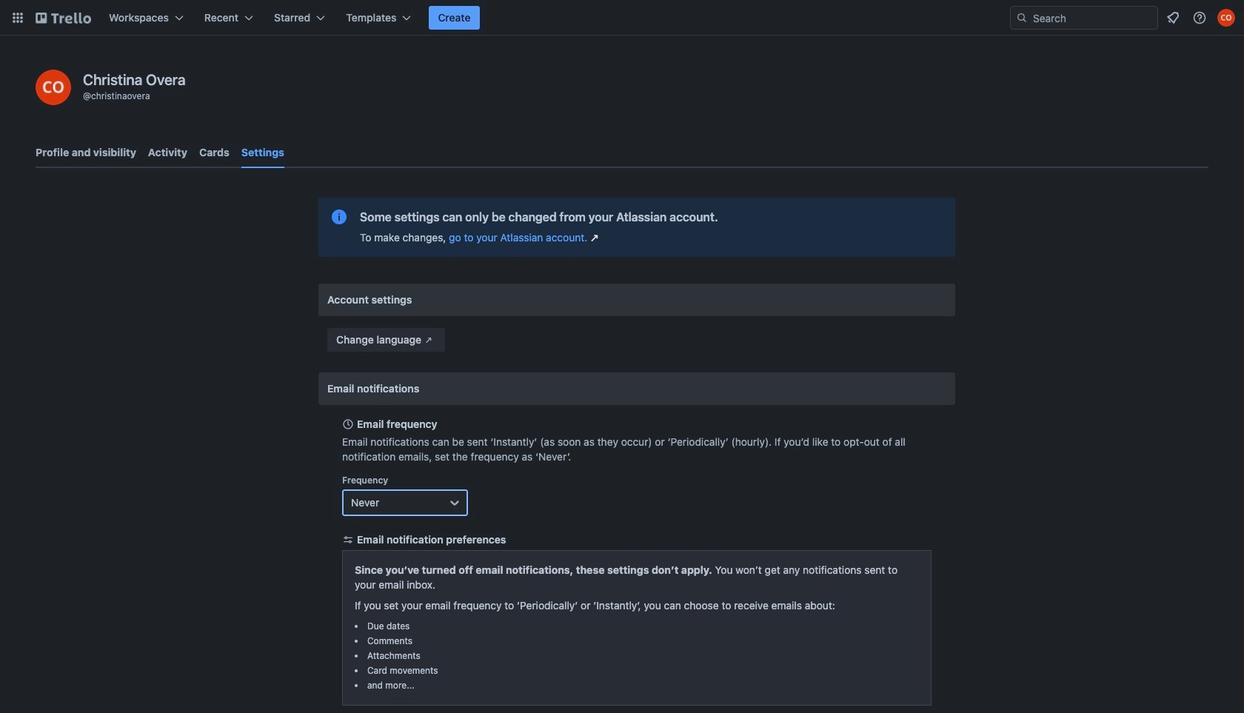 Task type: locate. For each thing, give the bounding box(es) containing it.
christina overa (christinaovera) image
[[1218, 9, 1236, 27]]

back to home image
[[36, 6, 91, 30]]

christina overa (christinaovera) image
[[36, 70, 71, 105]]

Search field
[[1028, 7, 1158, 28]]

search image
[[1016, 12, 1028, 24]]



Task type: describe. For each thing, give the bounding box(es) containing it.
primary element
[[0, 0, 1244, 36]]

open information menu image
[[1193, 10, 1207, 25]]

sm image
[[422, 333, 436, 347]]

0 notifications image
[[1164, 9, 1182, 27]]



Task type: vqa. For each thing, say whether or not it's contained in the screenshot.
Primary element
yes



